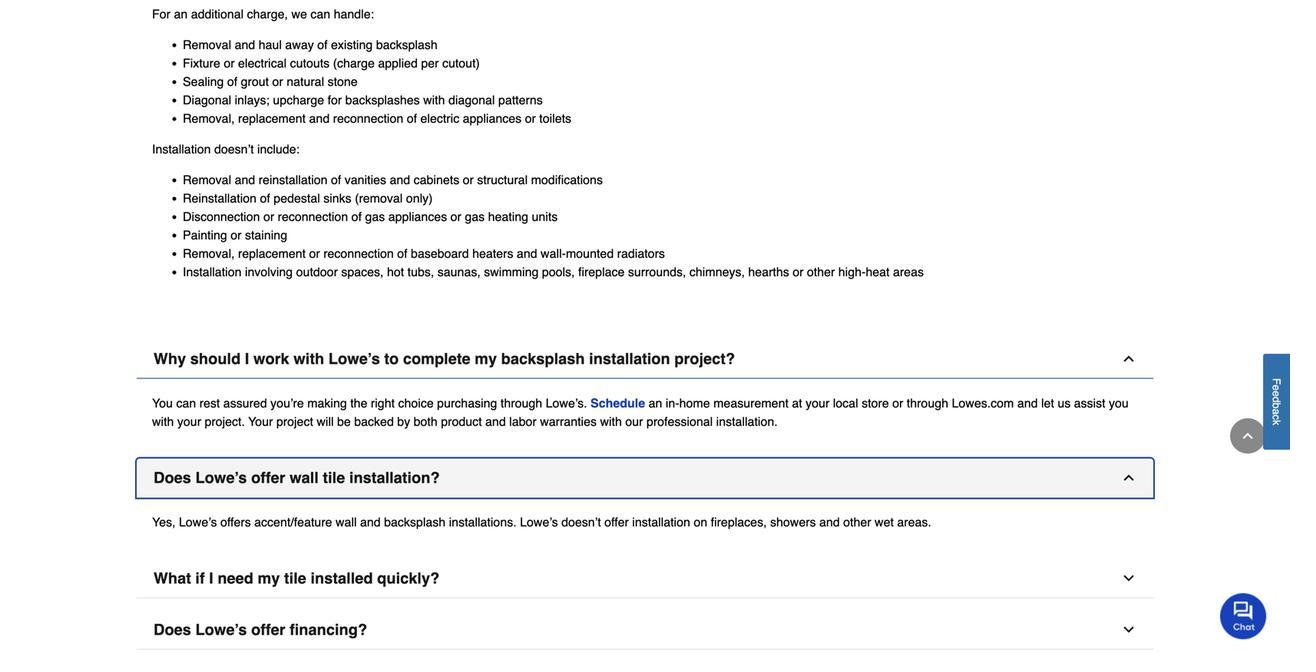 Task type: vqa. For each thing, say whether or not it's contained in the screenshot.
Plan Your Design With Lowe'S Kitchen Visualizer. 'image' at the bottom of page
no



Task type: locate. For each thing, give the bounding box(es) containing it.
0 vertical spatial chevron up image
[[1122, 352, 1137, 367]]

with right work
[[294, 351, 324, 368]]

removal and haul away of existing backsplash fixture or electrical cutouts (charge applied per cutout) sealing of grout or natural stone diagonal inlays; upcharge for backsplashes with diagonal patterns removal, replacement and reconnection of electric appliances or toilets
[[183, 38, 572, 126]]

0 horizontal spatial my
[[258, 570, 280, 588]]

only)
[[406, 192, 433, 206]]

chevron up image
[[1122, 352, 1137, 367], [1241, 429, 1256, 444]]

backsplash up lowe's.
[[502, 351, 585, 368]]

your right at
[[806, 397, 830, 411]]

lowe's right yes,
[[179, 516, 217, 530]]

does
[[154, 470, 191, 487], [154, 622, 191, 640]]

e
[[1271, 385, 1284, 391], [1271, 391, 1284, 397]]

removal, inside removal and reinstallation of vanities and cabinets or structural modifications reinstallation of pedestal sinks (removal only) disconnection or reconnection of gas appliances or gas heating units painting or staining removal, replacement or reconnection of baseboard heaters and wall-mounted radiators installation involving outdoor spaces, hot tubs, saunas, swimming pools, fireplace surrounds, chimneys, hearths or other high-heat areas
[[183, 247, 235, 261]]

2 vertical spatial reconnection
[[324, 247, 394, 261]]

1 horizontal spatial through
[[907, 397, 949, 411]]

offer inside 'button'
[[251, 622, 285, 640]]

removal up fixture
[[183, 38, 231, 52]]

1 through from the left
[[501, 397, 543, 411]]

e up d
[[1271, 385, 1284, 391]]

1 horizontal spatial doesn't
[[562, 516, 601, 530]]

project.
[[205, 415, 245, 429]]

reinstallation
[[259, 173, 328, 187]]

measurement
[[714, 397, 789, 411]]

store
[[862, 397, 890, 411]]

chevron down image inside what if i need my tile installed quickly? button
[[1122, 572, 1137, 587]]

installation left on at the right
[[633, 516, 691, 530]]

0 vertical spatial replacement
[[238, 112, 306, 126]]

reconnection down backsplashes
[[333, 112, 404, 126]]

baseboard
[[411, 247, 469, 261]]

replacement inside removal and haul away of existing backsplash fixture or electrical cutouts (charge applied per cutout) sealing of grout or natural stone diagonal inlays; upcharge for backsplashes with diagonal patterns removal, replacement and reconnection of electric appliances or toilets
[[238, 112, 306, 126]]

or right 'grout'
[[272, 75, 283, 89]]

1 horizontal spatial other
[[844, 516, 872, 530]]

0 vertical spatial my
[[475, 351, 497, 368]]

chevron up image
[[1122, 471, 1137, 486]]

wall right the accent/feature
[[336, 516, 357, 530]]

1 horizontal spatial i
[[245, 351, 249, 368]]

backsplash down "installation?"
[[384, 516, 446, 530]]

or down patterns
[[525, 112, 536, 126]]

f e e d b a c k
[[1271, 379, 1284, 426]]

local
[[834, 397, 859, 411]]

lowe's for accent/feature
[[179, 516, 217, 530]]

0 vertical spatial other
[[808, 265, 836, 280]]

tile down will
[[323, 470, 345, 487]]

0 horizontal spatial doesn't
[[214, 142, 254, 157]]

charge,
[[247, 7, 288, 21]]

installation.
[[717, 415, 778, 429]]

does down the what on the bottom left of the page
[[154, 622, 191, 640]]

1 vertical spatial your
[[177, 415, 201, 429]]

can right we
[[311, 7, 331, 21]]

or up baseboard
[[451, 210, 462, 224]]

1 vertical spatial can
[[176, 397, 196, 411]]

0 vertical spatial can
[[311, 7, 331, 21]]

offer
[[251, 470, 285, 487], [605, 516, 629, 530], [251, 622, 285, 640]]

0 horizontal spatial tile
[[284, 570, 307, 588]]

with down the you
[[152, 415, 174, 429]]

1 vertical spatial an
[[649, 397, 663, 411]]

with up electric on the top of the page
[[423, 93, 445, 107]]

0 horizontal spatial wall
[[290, 470, 319, 487]]

1 vertical spatial i
[[209, 570, 213, 588]]

other inside removal and reinstallation of vanities and cabinets or structural modifications reinstallation of pedestal sinks (removal only) disconnection or reconnection of gas appliances or gas heating units painting or staining removal, replacement or reconnection of baseboard heaters and wall-mounted radiators installation involving outdoor spaces, hot tubs, saunas, swimming pools, fireplace surrounds, chimneys, hearths or other high-heat areas
[[808, 265, 836, 280]]

or right store
[[893, 397, 904, 411]]

installation up schedule link at the bottom of page
[[590, 351, 671, 368]]

1 vertical spatial my
[[258, 570, 280, 588]]

offer down what if i need my tile installed quickly?
[[251, 622, 285, 640]]

backsplash inside removal and haul away of existing backsplash fixture or electrical cutouts (charge applied per cutout) sealing of grout or natural stone diagonal inlays; upcharge for backsplashes with diagonal patterns removal, replacement and reconnection of electric appliances or toilets
[[376, 38, 438, 52]]

high-
[[839, 265, 866, 280]]

rest
[[200, 397, 220, 411]]

by
[[398, 415, 410, 429]]

removal, inside removal and haul away of existing backsplash fixture or electrical cutouts (charge applied per cutout) sealing of grout or natural stone diagonal inlays; upcharge for backsplashes with diagonal patterns removal, replacement and reconnection of electric appliances or toilets
[[183, 112, 235, 126]]

replacement inside removal and reinstallation of vanities and cabinets or structural modifications reinstallation of pedestal sinks (removal only) disconnection or reconnection of gas appliances or gas heating units painting or staining removal, replacement or reconnection of baseboard heaters and wall-mounted radiators installation involving outdoor spaces, hot tubs, saunas, swimming pools, fireplace surrounds, chimneys, hearths or other high-heat areas
[[238, 247, 306, 261]]

financing?
[[290, 622, 367, 640]]

2 gas from the left
[[465, 210, 485, 224]]

at
[[793, 397, 803, 411]]

heating
[[488, 210, 529, 224]]

doesn't
[[214, 142, 254, 157], [562, 516, 601, 530]]

backsplash
[[376, 38, 438, 52], [502, 351, 585, 368], [384, 516, 446, 530]]

0 vertical spatial does
[[154, 470, 191, 487]]

1 vertical spatial removal
[[183, 173, 231, 187]]

2 e from the top
[[1271, 391, 1284, 397]]

0 vertical spatial reconnection
[[333, 112, 404, 126]]

0 horizontal spatial appliances
[[389, 210, 447, 224]]

2 through from the left
[[907, 397, 949, 411]]

reconnection inside removal and haul away of existing backsplash fixture or electrical cutouts (charge applied per cutout) sealing of grout or natural stone diagonal inlays; upcharge for backsplashes with diagonal patterns removal, replacement and reconnection of electric appliances or toilets
[[333, 112, 404, 126]]

0 horizontal spatial chevron up image
[[1122, 352, 1137, 367]]

appliances down only) on the left
[[389, 210, 447, 224]]

professional
[[647, 415, 713, 429]]

1 gas from the left
[[365, 210, 385, 224]]

i right if
[[209, 570, 213, 588]]

0 horizontal spatial i
[[209, 570, 213, 588]]

through up labor
[[501, 397, 543, 411]]

stone
[[328, 75, 358, 89]]

yes, lowe's offers accent/feature wall and backsplash installations. lowe's doesn't offer installation on fireplaces, showers and other wet areas.
[[152, 516, 932, 530]]

fireplace
[[579, 265, 625, 280]]

offer up the accent/feature
[[251, 470, 285, 487]]

removal, down 'painting'
[[183, 247, 235, 261]]

1 vertical spatial wall
[[336, 516, 357, 530]]

tile left installed in the left bottom of the page
[[284, 570, 307, 588]]

1 vertical spatial doesn't
[[562, 516, 601, 530]]

1 removal from the top
[[183, 38, 231, 52]]

1 e from the top
[[1271, 385, 1284, 391]]

1 chevron down image from the top
[[1122, 572, 1137, 587]]

both
[[414, 415, 438, 429]]

1 removal, from the top
[[183, 112, 235, 126]]

1 horizontal spatial my
[[475, 351, 497, 368]]

yes,
[[152, 516, 176, 530]]

wet
[[875, 516, 894, 530]]

installation
[[152, 142, 211, 157], [183, 265, 242, 280]]

installation inside button
[[590, 351, 671, 368]]

appliances inside removal and reinstallation of vanities and cabinets or structural modifications reinstallation of pedestal sinks (removal only) disconnection or reconnection of gas appliances or gas heating units painting or staining removal, replacement or reconnection of baseboard heaters and wall-mounted radiators installation involving outdoor spaces, hot tubs, saunas, swimming pools, fireplace surrounds, chimneys, hearths or other high-heat areas
[[389, 210, 447, 224]]

reconnection down pedestal
[[278, 210, 348, 224]]

replacement for or
[[238, 247, 306, 261]]

us
[[1058, 397, 1071, 411]]

can left rest
[[176, 397, 196, 411]]

or right fixture
[[224, 56, 235, 70]]

removal,
[[183, 112, 235, 126], [183, 247, 235, 261]]

backed
[[354, 415, 394, 429]]

reconnection
[[333, 112, 404, 126], [278, 210, 348, 224], [324, 247, 394, 261]]

0 vertical spatial chevron down image
[[1122, 572, 1137, 587]]

0 vertical spatial i
[[245, 351, 249, 368]]

heat
[[866, 265, 890, 280]]

other left wet
[[844, 516, 872, 530]]

choice
[[398, 397, 434, 411]]

0 horizontal spatial through
[[501, 397, 543, 411]]

appliances
[[463, 112, 522, 126], [389, 210, 447, 224]]

0 vertical spatial installation
[[590, 351, 671, 368]]

diagonal
[[449, 93, 495, 107]]

an right the for
[[174, 7, 188, 21]]

of
[[318, 38, 328, 52], [227, 75, 238, 89], [407, 112, 417, 126], [331, 173, 341, 187], [260, 192, 270, 206], [352, 210, 362, 224], [397, 247, 408, 261]]

lowe's inside 'button'
[[196, 622, 247, 640]]

backsplash up applied
[[376, 38, 438, 52]]

2 replacement from the top
[[238, 247, 306, 261]]

i left work
[[245, 351, 249, 368]]

replacement
[[238, 112, 306, 126], [238, 247, 306, 261]]

does for does lowe's offer wall tile installation?
[[154, 470, 191, 487]]

offer inside button
[[251, 470, 285, 487]]

removal inside removal and reinstallation of vanities and cabinets or structural modifications reinstallation of pedestal sinks (removal only) disconnection or reconnection of gas appliances or gas heating units painting or staining removal, replacement or reconnection of baseboard heaters and wall-mounted radiators installation involving outdoor spaces, hot tubs, saunas, swimming pools, fireplace surrounds, chimneys, hearths or other high-heat areas
[[183, 173, 231, 187]]

2 vertical spatial backsplash
[[384, 516, 446, 530]]

installation down 'painting'
[[183, 265, 242, 280]]

quickly?
[[377, 570, 440, 588]]

installed
[[311, 570, 373, 588]]

removal, for removal and reinstallation of vanities and cabinets or structural modifications reinstallation of pedestal sinks (removal only) disconnection or reconnection of gas appliances or gas heating units painting or staining removal, replacement or reconnection of baseboard heaters and wall-mounted radiators installation involving outdoor spaces, hot tubs, saunas, swimming pools, fireplace surrounds, chimneys, hearths or other high-heat areas
[[183, 247, 235, 261]]

i for if
[[209, 570, 213, 588]]

reconnection up spaces,
[[324, 247, 394, 261]]

will
[[317, 415, 334, 429]]

i
[[245, 351, 249, 368], [209, 570, 213, 588]]

replacement down inlays;
[[238, 112, 306, 126]]

purchasing
[[437, 397, 498, 411]]

lowe's up offers
[[196, 470, 247, 487]]

existing
[[331, 38, 373, 52]]

does inside button
[[154, 470, 191, 487]]

2 chevron down image from the top
[[1122, 623, 1137, 638]]

1 horizontal spatial tile
[[323, 470, 345, 487]]

e up 'b'
[[1271, 391, 1284, 397]]

what if i need my tile installed quickly?
[[154, 570, 440, 588]]

and down "installation?"
[[360, 516, 381, 530]]

1 does from the top
[[154, 470, 191, 487]]

outdoor
[[296, 265, 338, 280]]

lowe's for financing?
[[196, 622, 247, 640]]

1 horizontal spatial appliances
[[463, 112, 522, 126]]

gas down '(removal'
[[365, 210, 385, 224]]

2 vertical spatial offer
[[251, 622, 285, 640]]

modifications
[[531, 173, 603, 187]]

chat invite button image
[[1221, 593, 1268, 640]]

why
[[154, 351, 186, 368]]

1 vertical spatial chevron up image
[[1241, 429, 1256, 444]]

2 does from the top
[[154, 622, 191, 640]]

your
[[248, 415, 273, 429]]

1 horizontal spatial your
[[806, 397, 830, 411]]

does for does lowe's offer financing?
[[154, 622, 191, 640]]

0 horizontal spatial your
[[177, 415, 201, 429]]

1 horizontal spatial chevron up image
[[1241, 429, 1256, 444]]

installation down the diagonal
[[152, 142, 211, 157]]

gas left heating
[[465, 210, 485, 224]]

1 vertical spatial replacement
[[238, 247, 306, 261]]

away
[[285, 38, 314, 52]]

a
[[1271, 409, 1284, 415]]

should
[[190, 351, 241, 368]]

(charge
[[333, 56, 375, 70]]

or right hearths
[[793, 265, 804, 280]]

0 horizontal spatial can
[[176, 397, 196, 411]]

with inside button
[[294, 351, 324, 368]]

0 vertical spatial removal,
[[183, 112, 235, 126]]

removal, down the diagonal
[[183, 112, 235, 126]]

showers
[[771, 516, 816, 530]]

backsplash for (charge
[[376, 38, 438, 52]]

1 vertical spatial chevron down image
[[1122, 623, 1137, 638]]

0 vertical spatial appliances
[[463, 112, 522, 126]]

1 replacement from the top
[[238, 112, 306, 126]]

chevron down image
[[1122, 572, 1137, 587], [1122, 623, 1137, 638]]

replacement up involving
[[238, 247, 306, 261]]

0 vertical spatial an
[[174, 7, 188, 21]]

labor
[[510, 415, 537, 429]]

an inside 'an in-home measurement at your local store or through lowes.com and let us assist you with your project. your project will be backed by both product and labor warranties with our professional installation.'
[[649, 397, 663, 411]]

2 removal from the top
[[183, 173, 231, 187]]

1 vertical spatial appliances
[[389, 210, 447, 224]]

does up yes,
[[154, 470, 191, 487]]

mounted
[[566, 247, 614, 261]]

1 horizontal spatial an
[[649, 397, 663, 411]]

0 horizontal spatial other
[[808, 265, 836, 280]]

of up hot
[[397, 247, 408, 261]]

project
[[277, 415, 313, 429]]

removal up reinstallation
[[183, 173, 231, 187]]

scroll to top element
[[1231, 419, 1266, 454]]

reconnection for and
[[333, 112, 404, 126]]

c
[[1271, 415, 1284, 421]]

chevron down image inside does lowe's offer financing? 'button'
[[1122, 623, 1137, 638]]

tile
[[323, 470, 345, 487], [284, 570, 307, 588]]

through
[[501, 397, 543, 411], [907, 397, 949, 411]]

lowe's down need
[[196, 622, 247, 640]]

assist
[[1075, 397, 1106, 411]]

my up purchasing
[[475, 351, 497, 368]]

1 horizontal spatial gas
[[465, 210, 485, 224]]

1 vertical spatial backsplash
[[502, 351, 585, 368]]

2 removal, from the top
[[183, 247, 235, 261]]

my right need
[[258, 570, 280, 588]]

1 vertical spatial installation
[[183, 265, 242, 280]]

1 vertical spatial does
[[154, 622, 191, 640]]

an left "in-"
[[649, 397, 663, 411]]

0 vertical spatial wall
[[290, 470, 319, 487]]

hearths
[[749, 265, 790, 280]]

and up reinstallation
[[235, 173, 255, 187]]

appliances down diagonal
[[463, 112, 522, 126]]

replacement for grout
[[238, 112, 306, 126]]

vanities
[[345, 173, 387, 187]]

0 vertical spatial removal
[[183, 38, 231, 52]]

pools,
[[542, 265, 575, 280]]

0 vertical spatial backsplash
[[376, 38, 438, 52]]

or up staining
[[264, 210, 274, 224]]

1 vertical spatial offer
[[605, 516, 629, 530]]

offer down does lowe's offer wall tile installation? button
[[605, 516, 629, 530]]

gas
[[365, 210, 385, 224], [465, 210, 485, 224]]

1 vertical spatial removal,
[[183, 247, 235, 261]]

wall up the accent/feature
[[290, 470, 319, 487]]

lowe's right 'installations.'
[[520, 516, 558, 530]]

0 horizontal spatial gas
[[365, 210, 385, 224]]

chevron up image inside why should i work with lowe's to complete my backsplash installation project? button
[[1122, 352, 1137, 367]]

your down rest
[[177, 415, 201, 429]]

0 vertical spatial offer
[[251, 470, 285, 487]]

removal inside removal and haul away of existing backsplash fixture or electrical cutouts (charge applied per cutout) sealing of grout or natural stone diagonal inlays; upcharge for backsplashes with diagonal patterns removal, replacement and reconnection of electric appliances or toilets
[[183, 38, 231, 52]]

fireplaces,
[[711, 516, 767, 530]]

backsplash for installation
[[384, 516, 446, 530]]

does inside 'button'
[[154, 622, 191, 640]]

other left high-
[[808, 265, 836, 280]]

or
[[224, 56, 235, 70], [272, 75, 283, 89], [525, 112, 536, 126], [463, 173, 474, 187], [264, 210, 274, 224], [451, 210, 462, 224], [231, 228, 242, 243], [309, 247, 320, 261], [793, 265, 804, 280], [893, 397, 904, 411]]

0 vertical spatial your
[[806, 397, 830, 411]]

through right store
[[907, 397, 949, 411]]

1 vertical spatial other
[[844, 516, 872, 530]]



Task type: describe. For each thing, give the bounding box(es) containing it.
wall-
[[541, 247, 566, 261]]

chevron down image for what if i need my tile installed quickly?
[[1122, 572, 1137, 587]]

work
[[254, 351, 289, 368]]

removal for removal and reinstallation of vanities and cabinets or structural modifications reinstallation of pedestal sinks (removal only) disconnection or reconnection of gas appliances or gas heating units painting or staining removal, replacement or reconnection of baseboard heaters and wall-mounted radiators installation involving outdoor spaces, hot tubs, saunas, swimming pools, fireplace surrounds, chimneys, hearths or other high-heat areas
[[183, 173, 231, 187]]

to
[[385, 351, 399, 368]]

complete
[[403, 351, 471, 368]]

sinks
[[324, 192, 352, 206]]

what if i need my tile installed quickly? button
[[137, 560, 1154, 599]]

why should i work with lowe's to complete my backsplash installation project?
[[154, 351, 736, 368]]

of left 'grout'
[[227, 75, 238, 89]]

does lowe's offer wall tile installation? button
[[137, 459, 1154, 499]]

why should i work with lowe's to complete my backsplash installation project? button
[[137, 340, 1154, 379]]

or inside 'an in-home measurement at your local store or through lowes.com and let us assist you with your project. your project will be backed by both product and labor warranties with our professional installation.'
[[893, 397, 904, 411]]

we
[[292, 7, 307, 21]]

0 vertical spatial tile
[[323, 470, 345, 487]]

areas
[[894, 265, 924, 280]]

spaces,
[[341, 265, 384, 280]]

include:
[[257, 142, 300, 157]]

1 horizontal spatial wall
[[336, 516, 357, 530]]

of down sinks
[[352, 210, 362, 224]]

areas.
[[898, 516, 932, 530]]

swimming
[[484, 265, 539, 280]]

what
[[154, 570, 191, 588]]

offer for wall
[[251, 470, 285, 487]]

appliances inside removal and haul away of existing backsplash fixture or electrical cutouts (charge applied per cutout) sealing of grout or natural stone diagonal inlays; upcharge for backsplashes with diagonal patterns removal, replacement and reconnection of electric appliances or toilets
[[463, 112, 522, 126]]

toilets
[[540, 112, 572, 126]]

offers
[[221, 516, 251, 530]]

chevron up image inside scroll to top element
[[1241, 429, 1256, 444]]

does lowe's offer financing?
[[154, 622, 367, 640]]

saunas,
[[438, 265, 481, 280]]

wall inside does lowe's offer wall tile installation? button
[[290, 470, 319, 487]]

lowe's left to
[[329, 351, 380, 368]]

need
[[218, 570, 254, 588]]

0 horizontal spatial an
[[174, 7, 188, 21]]

the
[[351, 397, 368, 411]]

home
[[680, 397, 711, 411]]

installation inside removal and reinstallation of vanities and cabinets or structural modifications reinstallation of pedestal sinks (removal only) disconnection or reconnection of gas appliances or gas heating units painting or staining removal, replacement or reconnection of baseboard heaters and wall-mounted radiators installation involving outdoor spaces, hot tubs, saunas, swimming pools, fireplace surrounds, chimneys, hearths or other high-heat areas
[[183, 265, 242, 280]]

you
[[1110, 397, 1129, 411]]

patterns
[[499, 93, 543, 107]]

1 vertical spatial reconnection
[[278, 210, 348, 224]]

and up "swimming"
[[517, 247, 538, 261]]

and up only) on the left
[[390, 173, 410, 187]]

0 vertical spatial installation
[[152, 142, 211, 157]]

for
[[328, 93, 342, 107]]

handle:
[[334, 7, 374, 21]]

of up cutouts
[[318, 38, 328, 52]]

electrical
[[238, 56, 287, 70]]

reinstallation
[[183, 192, 257, 206]]

accent/feature
[[254, 516, 332, 530]]

for
[[152, 7, 171, 21]]

you're
[[271, 397, 304, 411]]

removal and reinstallation of vanities and cabinets or structural modifications reinstallation of pedestal sinks (removal only) disconnection or reconnection of gas appliances or gas heating units painting or staining removal, replacement or reconnection of baseboard heaters and wall-mounted radiators installation involving outdoor spaces, hot tubs, saunas, swimming pools, fireplace surrounds, chimneys, hearths or other high-heat areas
[[183, 173, 924, 280]]

d
[[1271, 397, 1284, 403]]

f
[[1271, 379, 1284, 385]]

disconnection
[[183, 210, 260, 224]]

1 vertical spatial tile
[[284, 570, 307, 588]]

1 horizontal spatial can
[[311, 7, 331, 21]]

if
[[196, 570, 205, 588]]

of left pedestal
[[260, 192, 270, 206]]

schedule link
[[591, 397, 646, 411]]

per
[[421, 56, 439, 70]]

through inside 'an in-home measurement at your local store or through lowes.com and let us assist you with your project. your project will be backed by both product and labor warranties with our professional installation.'
[[907, 397, 949, 411]]

you can rest assured you're making the right choice purchasing through lowe's. schedule
[[152, 397, 646, 411]]

haul
[[259, 38, 282, 52]]

painting
[[183, 228, 227, 243]]

1 vertical spatial installation
[[633, 516, 691, 530]]

lowe's for wall
[[196, 470, 247, 487]]

units
[[532, 210, 558, 224]]

making
[[308, 397, 347, 411]]

project?
[[675, 351, 736, 368]]

of left electric on the top of the page
[[407, 112, 417, 126]]

chevron down image for does lowe's offer financing?
[[1122, 623, 1137, 638]]

on
[[694, 516, 708, 530]]

removal for removal and haul away of existing backsplash fixture or electrical cutouts (charge applied per cutout) sealing of grout or natural stone diagonal inlays; upcharge for backsplashes with diagonal patterns removal, replacement and reconnection of electric appliances or toilets
[[183, 38, 231, 52]]

involving
[[245, 265, 293, 280]]

applied
[[378, 56, 418, 70]]

k
[[1271, 421, 1284, 426]]

and left haul
[[235, 38, 255, 52]]

an in-home measurement at your local store or through lowes.com and let us assist you with your project. your project will be backed by both product and labor warranties with our professional installation.
[[152, 397, 1129, 429]]

reconnection for or
[[324, 247, 394, 261]]

upcharge
[[273, 93, 324, 107]]

radiators
[[618, 247, 665, 261]]

backsplashes
[[346, 93, 420, 107]]

lowe's.
[[546, 397, 588, 411]]

of up sinks
[[331, 173, 341, 187]]

removal, for removal and haul away of existing backsplash fixture or electrical cutouts (charge applied per cutout) sealing of grout or natural stone diagonal inlays; upcharge for backsplashes with diagonal patterns removal, replacement and reconnection of electric appliances or toilets
[[183, 112, 235, 126]]

pedestal
[[274, 192, 320, 206]]

or up outdoor
[[309, 247, 320, 261]]

i for should
[[245, 351, 249, 368]]

and right showers
[[820, 516, 840, 530]]

lowes.com
[[952, 397, 1015, 411]]

natural
[[287, 75, 324, 89]]

assured
[[223, 397, 267, 411]]

right
[[371, 397, 395, 411]]

surrounds,
[[628, 265, 687, 280]]

with down schedule
[[600, 415, 622, 429]]

and left labor
[[486, 415, 506, 429]]

0 vertical spatial doesn't
[[214, 142, 254, 157]]

additional
[[191, 7, 244, 21]]

be
[[337, 415, 351, 429]]

f e e d b a c k button
[[1264, 354, 1291, 450]]

cutouts
[[290, 56, 330, 70]]

structural
[[477, 173, 528, 187]]

with inside removal and haul away of existing backsplash fixture or electrical cutouts (charge applied per cutout) sealing of grout or natural stone diagonal inlays; upcharge for backsplashes with diagonal patterns removal, replacement and reconnection of electric appliances or toilets
[[423, 93, 445, 107]]

installation doesn't include:
[[152, 142, 300, 157]]

for an additional charge, we can handle:
[[152, 7, 374, 21]]

and left let
[[1018, 397, 1039, 411]]

b
[[1271, 403, 1284, 409]]

backsplash inside button
[[502, 351, 585, 368]]

in-
[[666, 397, 680, 411]]

offer for financing?
[[251, 622, 285, 640]]

or down disconnection
[[231, 228, 242, 243]]

or right the cabinets
[[463, 173, 474, 187]]

and down for
[[309, 112, 330, 126]]



